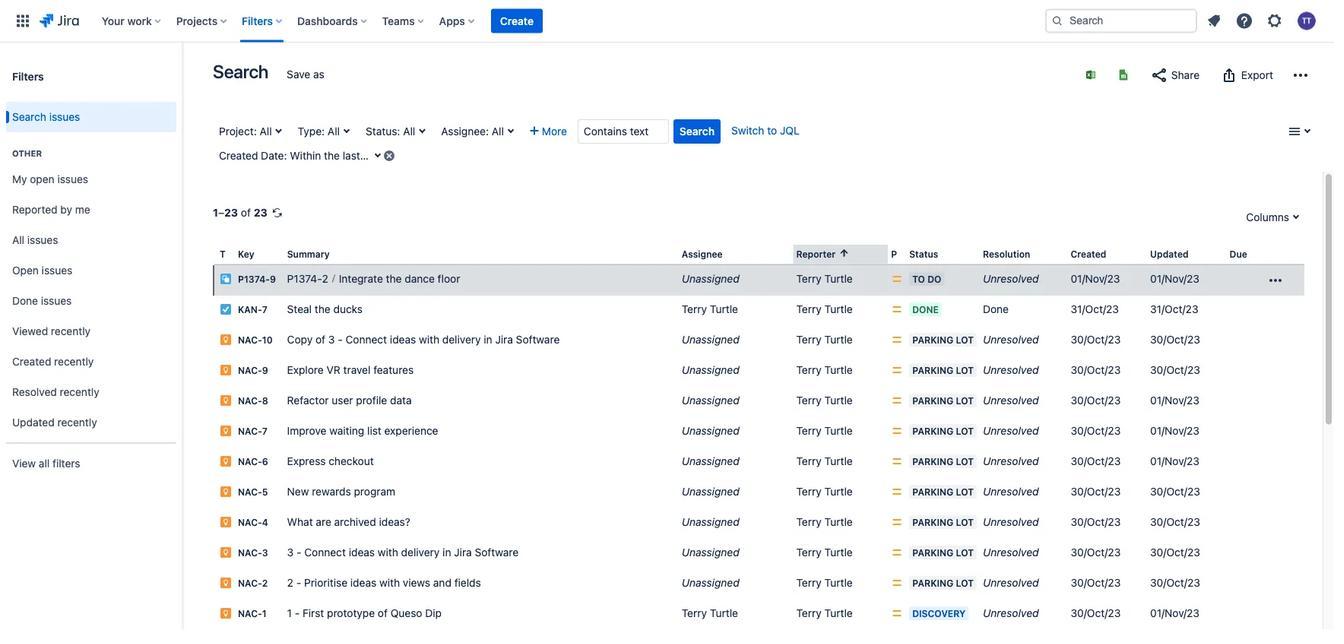 Task type: vqa. For each thing, say whether or not it's contained in the screenshot.
Manage in Atlassian Marketplace Group
no



Task type: locate. For each thing, give the bounding box(es) containing it.
turtle for express checkout
[[825, 455, 853, 468]]

1 vertical spatial 7
[[262, 426, 268, 437]]

1 horizontal spatial 4
[[363, 149, 370, 162]]

unresolved for copy of 3 - connect ideas with delivery in jira software
[[983, 334, 1039, 346]]

terry turtle link for steal the ducks
[[797, 303, 853, 316]]

0 horizontal spatial 31/oct/23
[[1071, 303, 1119, 316]]

1 unresolved from the top
[[983, 273, 1039, 285]]

idea image for explore vr travel features
[[220, 364, 232, 377]]

created recently
[[12, 356, 94, 368]]

jira image
[[40, 12, 79, 30], [40, 12, 79, 30]]

3 nac- from the top
[[238, 396, 262, 407]]

3 up vr
[[328, 334, 335, 346]]

4 idea image from the top
[[220, 486, 232, 498]]

9 parking from the top
[[913, 578, 954, 589]]

parking lot for copy of 3 - connect ideas with delivery in jira software
[[913, 335, 974, 345]]

0 horizontal spatial in
[[443, 546, 451, 559]]

lot
[[956, 335, 974, 345], [956, 365, 974, 376], [956, 396, 974, 406], [956, 426, 974, 437], [956, 456, 974, 467], [956, 487, 974, 497], [956, 517, 974, 528], [956, 548, 974, 558], [956, 578, 974, 589]]

idea image left "nac-2" at bottom
[[220, 577, 232, 589]]

nac- for 2
[[238, 578, 262, 589]]

resolved
[[12, 386, 57, 399]]

filters right projects dropdown button at the top
[[242, 14, 273, 27]]

dashboards
[[297, 14, 358, 27]]

1 horizontal spatial 23
[[254, 206, 268, 219]]

1 idea image from the top
[[220, 334, 232, 346]]

4 unresolved from the top
[[983, 394, 1039, 407]]

terry for steal the ducks
[[797, 303, 822, 316]]

1 medium image from the top
[[891, 516, 903, 529]]

other group
[[6, 132, 176, 443]]

4 down 5
[[262, 518, 268, 528]]

nac- down kan-
[[238, 335, 262, 346]]

01/nov/23 for express checkout
[[1151, 455, 1200, 468]]

of right copy
[[316, 334, 325, 346]]

23 up t
[[224, 206, 238, 219]]

p1374- down key
[[238, 274, 270, 285]]

0 vertical spatial the
[[324, 149, 340, 162]]

9 for 01/nov/23
[[270, 274, 276, 285]]

4
[[363, 149, 370, 162], [262, 518, 268, 528]]

assignee
[[682, 249, 723, 259]]

5 idea image from the top
[[220, 547, 232, 559]]

nac- down nac-7
[[238, 457, 262, 467]]

connect up travel
[[346, 334, 387, 346]]

terry for what are archived ideas?
[[797, 516, 822, 529]]

11 unresolved from the top
[[983, 607, 1039, 620]]

1 horizontal spatial 31/oct/23
[[1151, 303, 1199, 316]]

1 vertical spatial 9
[[262, 365, 268, 376]]

0 horizontal spatial done
[[12, 295, 38, 307]]

notifications image
[[1205, 12, 1224, 30]]

7 up 10
[[262, 305, 268, 315]]

1 vertical spatial of
[[316, 334, 325, 346]]

all issues
[[12, 234, 58, 246]]

2 23 from the left
[[254, 206, 268, 219]]

improve waiting list experience
[[287, 425, 438, 437]]

idea image left nac-3
[[220, 547, 232, 559]]

8 lot from the top
[[956, 548, 974, 558]]

created for created recently
[[12, 356, 51, 368]]

2 parking from the top
[[913, 365, 954, 376]]

0 vertical spatial delivery
[[442, 334, 481, 346]]

6 unresolved from the top
[[983, 455, 1039, 468]]

6 parking from the top
[[913, 487, 954, 497]]

9 left 'p1374-2'
[[270, 274, 276, 285]]

filters up search issues
[[12, 70, 44, 82]]

5 parking lot from the top
[[913, 456, 974, 467]]

terry turtle link for new rewards program
[[797, 486, 853, 498]]

ideas up 1 - first prototype of queso dip link
[[350, 577, 377, 589]]

0 vertical spatial created
[[219, 149, 258, 162]]

status
[[910, 249, 939, 259]]

1 vertical spatial jira
[[454, 546, 472, 559]]

integrate
[[339, 273, 383, 285]]

2 unresolved from the top
[[983, 334, 1039, 346]]

checkout
[[329, 455, 374, 468]]

all right status:
[[403, 125, 415, 138]]

1 vertical spatial connect
[[304, 546, 346, 559]]

parking for new rewards program
[[913, 487, 954, 497]]

do
[[928, 274, 942, 285]]

2 horizontal spatial 1
[[287, 607, 292, 620]]

all right assignee:
[[492, 125, 504, 138]]

created inside other group
[[12, 356, 51, 368]]

search for search button
[[680, 125, 715, 138]]

1 horizontal spatial updated
[[1151, 249, 1189, 259]]

refactor user profile data
[[287, 394, 412, 407]]

nac- up the nac-8 link
[[238, 365, 262, 376]]

unassigned for 3 - connect ideas with delivery in jira software
[[682, 546, 740, 559]]

view all filters link
[[6, 449, 176, 479]]

steal the ducks link
[[287, 303, 363, 316]]

1 horizontal spatial of
[[316, 334, 325, 346]]

nac- up nac-7
[[238, 396, 262, 407]]

4 unassigned from the top
[[682, 394, 740, 407]]

0 vertical spatial updated
[[1151, 249, 1189, 259]]

all up open
[[12, 234, 24, 246]]

2 vertical spatial search
[[680, 125, 715, 138]]

4 parking from the top
[[913, 426, 954, 437]]

idea image left nac-10
[[220, 334, 232, 346]]

nac- for 3
[[238, 548, 262, 559]]

parking for copy of 3 - connect ideas with delivery in jira software
[[913, 335, 954, 345]]

nac- down nac-5 'link'
[[238, 518, 262, 528]]

1 nac- from the top
[[238, 335, 262, 346]]

8 parking from the top
[[913, 548, 954, 558]]

2 horizontal spatial done
[[983, 303, 1009, 316]]

p1374- down summary
[[287, 273, 322, 285]]

2 lot from the top
[[956, 365, 974, 376]]

5 nac- from the top
[[238, 457, 262, 467]]

1 vertical spatial 4
[[262, 518, 268, 528]]

delivery up views at the bottom left
[[401, 546, 440, 559]]

idea image left nac-4
[[220, 516, 232, 529]]

5 unresolved from the top
[[983, 425, 1039, 437]]

nac- up nac-6 link
[[238, 426, 262, 437]]

2 idea image from the top
[[220, 364, 232, 377]]

1 horizontal spatial jira
[[495, 334, 513, 346]]

ideas down archived
[[349, 546, 375, 559]]

9 up 8
[[262, 365, 268, 376]]

of left queso
[[378, 607, 388, 620]]

terry turtle link for 3 - connect ideas with delivery in jira software
[[797, 546, 853, 559]]

1 horizontal spatial created
[[219, 149, 258, 162]]

created
[[219, 149, 258, 162], [1071, 249, 1107, 259], [12, 356, 51, 368]]

1 idea image from the top
[[220, 395, 232, 407]]

due
[[1230, 249, 1248, 259]]

5 medium image from the top
[[891, 395, 903, 407]]

refactor
[[287, 394, 329, 407]]

1 vertical spatial in
[[443, 546, 451, 559]]

2 left prioritise
[[287, 577, 293, 589]]

0 vertical spatial connect
[[346, 334, 387, 346]]

nac- up nac-1 link
[[238, 578, 262, 589]]

improve
[[287, 425, 327, 437]]

1 horizontal spatial search
[[213, 61, 269, 82]]

nac- down nac-2 link
[[238, 609, 262, 619]]

7 parking lot from the top
[[913, 517, 974, 528]]

steal
[[287, 303, 312, 316]]

1 vertical spatial filters
[[12, 70, 44, 82]]

2 parking lot from the top
[[913, 365, 974, 376]]

01/nov/23 for improve waiting list experience
[[1151, 425, 1200, 437]]

lot for 2 - prioritise ideas with views and fields
[[956, 578, 974, 589]]

1 lot from the top
[[956, 335, 974, 345]]

with left views at the bottom left
[[379, 577, 400, 589]]

recently down created recently link
[[60, 386, 99, 399]]

turtle for copy of 3 - connect ideas with delivery in jira software
[[825, 334, 853, 346]]

all for assignee: all
[[492, 125, 504, 138]]

assignee: all
[[441, 125, 504, 138]]

1 vertical spatial updated
[[12, 416, 55, 429]]

features
[[374, 364, 414, 377]]

1 vertical spatial search
[[12, 111, 46, 123]]

1 vertical spatial the
[[386, 273, 402, 285]]

lot for refactor user profile data
[[956, 396, 974, 406]]

idea image left the nac-8 link
[[220, 395, 232, 407]]

done down resolution
[[983, 303, 1009, 316]]

idea image left nac-7
[[220, 425, 232, 437]]

5 lot from the top
[[956, 456, 974, 467]]

open in microsoft excel image
[[1085, 69, 1097, 81]]

8 unresolved from the top
[[983, 516, 1039, 529]]

banner
[[0, 0, 1335, 43]]

2 horizontal spatial created
[[1071, 249, 1107, 259]]

2 horizontal spatial search
[[680, 125, 715, 138]]

subtask image
[[220, 273, 232, 285]]

with
[[419, 334, 440, 346], [378, 546, 398, 559], [379, 577, 400, 589]]

nac- down nac-6
[[238, 487, 262, 498]]

2 vertical spatial of
[[378, 607, 388, 620]]

nac-1
[[238, 609, 267, 619]]

7 unresolved from the top
[[983, 486, 1039, 498]]

terry turtle for improve waiting list experience
[[797, 425, 853, 437]]

all right type: on the left top of the page
[[328, 125, 340, 138]]

with up 2 - prioritise ideas with views and fields link
[[378, 546, 398, 559]]

turtle for what are archived ideas?
[[825, 516, 853, 529]]

1 vertical spatial ideas
[[349, 546, 375, 559]]

nac- for new
[[238, 487, 262, 498]]

8 parking lot from the top
[[913, 548, 974, 558]]

summary
[[287, 249, 330, 259]]

ideas up features
[[390, 334, 416, 346]]

terry turtle link for 2 - prioritise ideas with views and fields
[[797, 577, 853, 589]]

primary element
[[9, 0, 1046, 42]]

idea image left nac-1 link
[[220, 608, 232, 620]]

0 vertical spatial of
[[241, 206, 251, 219]]

unassigned for explore vr travel features
[[682, 364, 740, 377]]

5 idea image from the top
[[220, 608, 232, 620]]

4 medium image from the top
[[891, 364, 903, 377]]

updated left due
[[1151, 249, 1189, 259]]

0 vertical spatial 9
[[270, 274, 276, 285]]

0 horizontal spatial filters
[[12, 70, 44, 82]]

1 vertical spatial delivery
[[401, 546, 440, 559]]

6 unassigned from the top
[[682, 455, 740, 468]]

10 medium image from the top
[[891, 608, 903, 620]]

9
[[270, 274, 276, 285], [262, 365, 268, 376]]

idea image
[[220, 395, 232, 407], [220, 425, 232, 437], [220, 516, 232, 529], [220, 577, 232, 589], [220, 608, 232, 620]]

4 right the last
[[363, 149, 370, 162]]

idea image
[[220, 334, 232, 346], [220, 364, 232, 377], [220, 456, 232, 468], [220, 486, 232, 498], [220, 547, 232, 559]]

last
[[343, 149, 360, 162]]

idea image left nac-9 link
[[220, 364, 232, 377]]

7 medium image from the top
[[891, 456, 903, 468]]

2 vertical spatial created
[[12, 356, 51, 368]]

nac-8 link
[[238, 396, 268, 407]]

1 horizontal spatial filters
[[242, 14, 273, 27]]

4 parking lot from the top
[[913, 426, 974, 437]]

to
[[767, 124, 777, 137]]

nac- for copy
[[238, 335, 262, 346]]

0 vertical spatial medium image
[[891, 516, 903, 529]]

parking for express checkout
[[913, 456, 954, 467]]

p1374-2 link
[[287, 273, 336, 285]]

01/nov/23 for refactor user profile data
[[1151, 394, 1200, 407]]

nac-7
[[238, 426, 268, 437]]

appswitcher icon image
[[14, 12, 32, 30]]

other
[[12, 149, 42, 159]]

1 vertical spatial created
[[1071, 249, 1107, 259]]

1 parking from the top
[[913, 335, 954, 345]]

terry turtle
[[797, 273, 853, 285], [682, 303, 738, 316], [797, 303, 853, 316], [797, 334, 853, 346], [797, 364, 853, 377], [797, 394, 853, 407], [797, 425, 853, 437], [797, 455, 853, 468], [797, 486, 853, 498], [797, 516, 853, 529], [797, 546, 853, 559], [797, 577, 853, 589], [682, 607, 738, 620], [797, 607, 853, 620]]

1 horizontal spatial in
[[484, 334, 493, 346]]

2 medium image from the top
[[891, 577, 903, 589]]

4 lot from the top
[[956, 426, 974, 437]]

1 vertical spatial with
[[378, 546, 398, 559]]

small image
[[838, 247, 851, 259]]

10
[[262, 335, 273, 346]]

0 horizontal spatial 9
[[262, 365, 268, 376]]

10 nac- from the top
[[238, 609, 262, 619]]

terry for 1 - first prototype of queso dip
[[797, 607, 822, 620]]

0 horizontal spatial delivery
[[401, 546, 440, 559]]

unresolved for explore vr travel features
[[983, 364, 1039, 377]]

medium image
[[891, 516, 903, 529], [891, 577, 903, 589]]

0 vertical spatial filters
[[242, 14, 273, 27]]

lot for improve waiting list experience
[[956, 426, 974, 437]]

idea image for improve waiting list experience
[[220, 425, 232, 437]]

prototype
[[327, 607, 375, 620]]

type:
[[298, 125, 325, 138]]

3 medium image from the top
[[891, 334, 903, 346]]

with down dance
[[419, 334, 440, 346]]

01/nov/23
[[1071, 273, 1120, 285], [1151, 273, 1200, 285], [1151, 394, 1200, 407], [1151, 425, 1200, 437], [1151, 455, 1200, 468], [1151, 607, 1200, 620]]

recently
[[51, 325, 91, 338], [54, 356, 94, 368], [60, 386, 99, 399], [57, 416, 97, 429]]

medium image
[[891, 273, 903, 285], [891, 304, 903, 316], [891, 334, 903, 346], [891, 364, 903, 377], [891, 395, 903, 407], [891, 425, 903, 437], [891, 456, 903, 468], [891, 486, 903, 498], [891, 547, 903, 559], [891, 608, 903, 620]]

unassigned for copy of 3 - connect ideas with delivery in jira software
[[682, 334, 740, 346]]

0 horizontal spatial updated
[[12, 416, 55, 429]]

5 unassigned from the top
[[682, 425, 740, 437]]

0 vertical spatial 7
[[262, 305, 268, 315]]

0 vertical spatial jira
[[495, 334, 513, 346]]

updated inside the updated recently link
[[12, 416, 55, 429]]

0 horizontal spatial 1
[[213, 206, 218, 219]]

medium image for 2 - prioritise ideas with views and fields
[[891, 577, 903, 589]]

issues inside group
[[49, 111, 80, 123]]

viewed recently
[[12, 325, 91, 338]]

nac- for explore
[[238, 365, 262, 376]]

0 horizontal spatial 23
[[224, 206, 238, 219]]

search issues group
[[6, 97, 176, 137]]

terry turtle for steal the ducks
[[797, 303, 853, 316]]

10 unresolved from the top
[[983, 577, 1039, 589]]

unassigned for improve waiting list experience
[[682, 425, 740, 437]]

connect
[[346, 334, 387, 346], [304, 546, 346, 559]]

7 up the 6
[[262, 426, 268, 437]]

- down the what
[[297, 546, 302, 559]]

7
[[262, 305, 268, 315], [262, 426, 268, 437]]

recently up created recently
[[51, 325, 91, 338]]

3 lot from the top
[[956, 396, 974, 406]]

unassigned for 2 - prioritise ideas with views and fields
[[682, 577, 740, 589]]

nac- for what
[[238, 518, 262, 528]]

search left switch
[[680, 125, 715, 138]]

0 vertical spatial search
[[213, 61, 269, 82]]

experience
[[384, 425, 438, 437]]

terry turtle for 2 - prioritise ideas with views and fields
[[797, 577, 853, 589]]

issues for done issues
[[41, 295, 72, 307]]

nac-3
[[238, 548, 268, 559]]

2 vertical spatial with
[[379, 577, 400, 589]]

lot for 3 - connect ideas with delivery in jira software
[[956, 548, 974, 558]]

1 unassigned from the top
[[682, 273, 740, 285]]

8 unassigned from the top
[[682, 516, 740, 529]]

1 31/oct/23 from the left
[[1071, 303, 1119, 316]]

1 7 from the top
[[262, 305, 268, 315]]

terry for express checkout
[[797, 455, 822, 468]]

23 right – at the left of the page
[[254, 206, 268, 219]]

the right steal
[[315, 303, 331, 316]]

list
[[367, 425, 382, 437]]

0 vertical spatial ideas
[[390, 334, 416, 346]]

updated down the resolved
[[12, 416, 55, 429]]

export
[[1242, 69, 1274, 81]]

2 vertical spatial the
[[315, 303, 331, 316]]

recently for updated recently
[[57, 416, 97, 429]]

nac-10
[[238, 335, 273, 346]]

p1374-2
[[287, 273, 328, 285]]

medium image for 1 - first prototype of queso dip
[[891, 608, 903, 620]]

switch to jql
[[732, 124, 800, 137]]

4 nac- from the top
[[238, 426, 262, 437]]

all
[[39, 457, 50, 470]]

the
[[324, 149, 340, 162], [386, 273, 402, 285], [315, 303, 331, 316]]

5 parking from the top
[[913, 456, 954, 467]]

terry turtle link for improve waiting list experience
[[797, 425, 853, 437]]

0 horizontal spatial 4
[[262, 518, 268, 528]]

9 unassigned from the top
[[682, 546, 740, 559]]

done
[[12, 295, 38, 307], [983, 303, 1009, 316], [913, 304, 939, 315]]

0 horizontal spatial of
[[241, 206, 251, 219]]

1
[[213, 206, 218, 219], [287, 607, 292, 620], [262, 609, 267, 619]]

nac- up nac-2 link
[[238, 548, 262, 559]]

terry for 3 - connect ideas with delivery in jira software
[[797, 546, 822, 559]]

7 nac- from the top
[[238, 518, 262, 528]]

7 parking from the top
[[913, 517, 954, 528]]

4 idea image from the top
[[220, 577, 232, 589]]

columns
[[1247, 211, 1290, 224]]

search down filters "dropdown button"
[[213, 61, 269, 82]]

delivery
[[442, 334, 481, 346], [401, 546, 440, 559]]

turtle for 2 - prioritise ideas with views and fields
[[825, 577, 853, 589]]

the for integrate the dance floor
[[386, 273, 402, 285]]

0 horizontal spatial search
[[12, 111, 46, 123]]

my
[[12, 173, 27, 186]]

open issues
[[12, 264, 72, 277]]

Search field
[[1046, 9, 1198, 33]]

task image
[[220, 304, 232, 316]]

ideas
[[390, 334, 416, 346], [349, 546, 375, 559], [350, 577, 377, 589]]

1 23 from the left
[[224, 206, 238, 219]]

search up other
[[12, 111, 46, 123]]

7 unassigned from the top
[[682, 486, 740, 498]]

the left dance
[[386, 273, 402, 285]]

2 7 from the top
[[262, 426, 268, 437]]

0 horizontal spatial p1374-
[[238, 274, 270, 285]]

resolution
[[983, 249, 1031, 259]]

explore vr travel features
[[287, 364, 414, 377]]

2
[[409, 149, 416, 162], [322, 273, 328, 285], [287, 577, 293, 589], [262, 578, 268, 589]]

2 medium image from the top
[[891, 304, 903, 316]]

2 down the nac-3 link
[[262, 578, 268, 589]]

3 down nac-4 link
[[262, 548, 268, 559]]

1 horizontal spatial 9
[[270, 274, 276, 285]]

3 parking lot from the top
[[913, 396, 974, 406]]

medium image for explore vr travel features
[[891, 364, 903, 377]]

- left prioritise
[[296, 577, 301, 589]]

1 horizontal spatial p1374-
[[287, 273, 322, 285]]

6
[[262, 457, 268, 467]]

3 down the what
[[287, 546, 294, 559]]

all up date:
[[260, 125, 272, 138]]

connect up prioritise
[[304, 546, 346, 559]]

1 parking lot from the top
[[913, 335, 974, 345]]

p1374-9 link
[[238, 274, 276, 285]]

9 lot from the top
[[956, 578, 974, 589]]

jql
[[780, 124, 800, 137]]

3 idea image from the top
[[220, 516, 232, 529]]

-
[[338, 334, 343, 346], [297, 546, 302, 559], [296, 577, 301, 589], [295, 607, 300, 620]]

search inside group
[[12, 111, 46, 123]]

6 lot from the top
[[956, 487, 974, 497]]

done down to do at the top
[[913, 304, 939, 315]]

9 nac- from the top
[[238, 578, 262, 589]]

work
[[127, 14, 152, 27]]

parking for 3 - connect ideas with delivery in jira software
[[913, 548, 954, 558]]

ducks
[[333, 303, 363, 316]]

1 vertical spatial medium image
[[891, 577, 903, 589]]

9 unresolved from the top
[[983, 546, 1039, 559]]

parking lot for 2 - prioritise ideas with views and fields
[[913, 578, 974, 589]]

6 parking lot from the top
[[913, 487, 974, 497]]

2 - prioritise ideas with views and fields link
[[287, 577, 481, 589]]

3 idea image from the top
[[220, 456, 232, 468]]

idea image left nac-6
[[220, 456, 232, 468]]

2 nac- from the top
[[238, 365, 262, 376]]

open in google sheets image
[[1118, 69, 1130, 81]]

idea image for express checkout
[[220, 456, 232, 468]]

2 unassigned from the top
[[682, 334, 740, 346]]

8 nac- from the top
[[238, 548, 262, 559]]

3 unassigned from the top
[[682, 364, 740, 377]]

terry for copy of 3 - connect ideas with delivery in jira software
[[797, 334, 822, 346]]

3 unresolved from the top
[[983, 364, 1039, 377]]

issues
[[49, 111, 80, 123], [57, 173, 88, 186], [27, 234, 58, 246], [42, 264, 72, 277], [41, 295, 72, 307]]

10 unassigned from the top
[[682, 577, 740, 589]]

9 parking lot from the top
[[913, 578, 974, 589]]

delivery down floor
[[442, 334, 481, 346]]

view all filters
[[12, 457, 80, 470]]

1 medium image from the top
[[891, 273, 903, 285]]

reporter
[[797, 249, 836, 259]]

parking lot for what are archived ideas?
[[913, 517, 974, 528]]

created for created
[[1071, 249, 1107, 259]]

1 horizontal spatial delivery
[[442, 334, 481, 346]]

within
[[290, 149, 321, 162]]

turtle for steal the ducks
[[825, 303, 853, 316]]

2 vertical spatial ideas
[[350, 577, 377, 589]]

2 idea image from the top
[[220, 425, 232, 437]]

done issues link
[[6, 286, 176, 316]]

nac- for express
[[238, 457, 262, 467]]

recently down viewed recently link
[[54, 356, 94, 368]]

6 nac- from the top
[[238, 487, 262, 498]]

7 for improve waiting list experience
[[262, 426, 268, 437]]

terry turtle link for copy of 3 - connect ideas with delivery in jira software
[[797, 334, 853, 346]]

settings image
[[1266, 12, 1284, 30]]

terry turtle for what are archived ideas?
[[797, 516, 853, 529]]

nac-9
[[238, 365, 268, 376]]

7 lot from the top
[[956, 517, 974, 528]]

done down open
[[12, 295, 38, 307]]

what are archived ideas?
[[287, 516, 411, 529]]

0 horizontal spatial created
[[12, 356, 51, 368]]

6 medium image from the top
[[891, 425, 903, 437]]

search inside button
[[680, 125, 715, 138]]

terry turtle link for refactor user profile data
[[797, 394, 853, 407]]

of right – at the left of the page
[[241, 206, 251, 219]]

recently down resolved recently link
[[57, 416, 97, 429]]

- left first
[[295, 607, 300, 620]]

9 medium image from the top
[[891, 547, 903, 559]]

idea image left the nac-5 at the bottom of page
[[220, 486, 232, 498]]

3 parking from the top
[[913, 396, 954, 406]]

8 medium image from the top
[[891, 486, 903, 498]]

the left the last
[[324, 149, 340, 162]]



Task type: describe. For each thing, give the bounding box(es) containing it.
1 horizontal spatial 3
[[287, 546, 294, 559]]

0 vertical spatial in
[[484, 334, 493, 346]]

create button
[[491, 9, 543, 33]]

3 - connect ideas with delivery in jira software link
[[287, 546, 519, 559]]

and
[[433, 577, 452, 589]]

3 - connect ideas with delivery in jira software
[[287, 546, 519, 559]]

teams button
[[378, 9, 430, 33]]

7 for steal the ducks
[[262, 305, 268, 315]]

medium image for new rewards program
[[891, 486, 903, 498]]

2 down summary
[[322, 273, 328, 285]]

all for type: all
[[328, 125, 340, 138]]

all issues link
[[6, 225, 176, 256]]

turtle for 1 - first prototype of queso dip
[[825, 607, 853, 620]]

Search issues using keywords text field
[[578, 119, 669, 144]]

0 vertical spatial with
[[419, 334, 440, 346]]

1 for 1 - first prototype of queso dip
[[287, 607, 292, 620]]

- for prioritise
[[296, 577, 301, 589]]

1 - first prototype of queso dip link
[[287, 607, 442, 620]]

save as
[[287, 68, 325, 81]]

search issues
[[12, 111, 80, 123]]

1 horizontal spatial 1
[[262, 609, 267, 619]]

1 - first prototype of queso dip
[[287, 607, 442, 620]]

turtle for improve waiting list experience
[[825, 425, 853, 437]]

switch to jql link
[[732, 124, 800, 137]]

search issues link
[[6, 102, 176, 132]]

open issues link
[[6, 256, 176, 286]]

turtle for new rewards program
[[825, 486, 853, 498]]

01/nov/23 for 1 - first prototype of queso dip
[[1151, 607, 1200, 620]]

share
[[1172, 69, 1200, 81]]

new rewards program link
[[287, 486, 396, 498]]

nac- for improve
[[238, 426, 262, 437]]

sidebar navigation image
[[166, 61, 199, 91]]

my open issues
[[12, 173, 88, 186]]

0 vertical spatial 4
[[363, 149, 370, 162]]

remove criteria image
[[383, 149, 395, 162]]

updated for updated
[[1151, 249, 1189, 259]]

0 horizontal spatial 3
[[262, 548, 268, 559]]

5
[[262, 487, 268, 498]]

p1374-9
[[238, 274, 276, 285]]

user
[[332, 394, 353, 407]]

recently for created recently
[[54, 356, 94, 368]]

unresolved for refactor user profile data
[[983, 394, 1039, 407]]

new rewards program
[[287, 486, 396, 498]]

terry turtle for new rewards program
[[797, 486, 853, 498]]

created recently link
[[6, 347, 176, 377]]

terry turtle for refactor user profile data
[[797, 394, 853, 407]]

search image
[[1052, 15, 1064, 27]]

discovery
[[913, 608, 966, 619]]

unresolved for express checkout
[[983, 455, 1039, 468]]

2 horizontal spatial of
[[378, 607, 388, 620]]

medium image for express checkout
[[891, 456, 903, 468]]

prioritise
[[304, 577, 348, 589]]

updated recently link
[[6, 408, 176, 438]]

save
[[287, 68, 310, 81]]

turtle for refactor user profile data
[[825, 394, 853, 407]]

ideas for views
[[350, 577, 377, 589]]

terry turtle for express checkout
[[797, 455, 853, 468]]

reported by me
[[12, 203, 90, 216]]

unassigned for new rewards program
[[682, 486, 740, 498]]

p
[[891, 249, 897, 259]]

key
[[238, 249, 254, 259]]

unassigned for refactor user profile data
[[682, 394, 740, 407]]

lot for express checkout
[[956, 456, 974, 467]]

your work button
[[97, 9, 167, 33]]

parking lot for express checkout
[[913, 456, 974, 467]]

idea image for 1 - first prototype of queso dip
[[220, 608, 232, 620]]

unassigned for what are archived ideas?
[[682, 516, 740, 529]]

your profile and settings image
[[1298, 12, 1316, 30]]

teams
[[382, 14, 415, 27]]

terry turtle for 1 - first prototype of queso dip
[[797, 607, 853, 620]]

idea image for what are archived ideas?
[[220, 516, 232, 529]]

parking lot for new rewards program
[[913, 487, 974, 497]]

nac-9 link
[[238, 365, 268, 376]]

medium image for improve waiting list experience
[[891, 425, 903, 437]]

1 vertical spatial software
[[475, 546, 519, 559]]

1 horizontal spatial done
[[913, 304, 939, 315]]

2 31/oct/23 from the left
[[1151, 303, 1199, 316]]

terry for explore vr travel features
[[797, 364, 822, 377]]

0 vertical spatial software
[[516, 334, 560, 346]]

waiting
[[329, 425, 364, 437]]

nac-6 link
[[238, 457, 268, 467]]

medium image for copy of 3 - connect ideas with delivery in jira software
[[891, 334, 903, 346]]

reported by me link
[[6, 195, 176, 225]]

open
[[12, 264, 39, 277]]

integrate the dance floor link
[[339, 273, 460, 285]]

updated recently
[[12, 416, 97, 429]]

my open issues link
[[6, 164, 176, 195]]

by
[[60, 203, 72, 216]]

viewed recently link
[[6, 316, 176, 347]]

nac-6
[[238, 457, 268, 467]]

kan-
[[238, 305, 262, 315]]

recently for resolved recently
[[60, 386, 99, 399]]

unassigned for express checkout
[[682, 455, 740, 468]]

parking for 2 - prioritise ideas with views and fields
[[913, 578, 954, 589]]

2 horizontal spatial 3
[[328, 334, 335, 346]]

kan-7 link
[[238, 305, 268, 315]]

banner containing your work
[[0, 0, 1335, 43]]

terry turtle for 3 - connect ideas with delivery in jira software
[[797, 546, 853, 559]]

to
[[913, 274, 925, 285]]

travel
[[343, 364, 371, 377]]

archived
[[334, 516, 376, 529]]

improve waiting list experience link
[[287, 425, 438, 437]]

terry turtle link for express checkout
[[797, 455, 853, 468]]

search button
[[674, 119, 721, 144]]

terry turtle link for 1 - first prototype of queso dip
[[797, 607, 853, 620]]

nac- for 1
[[238, 609, 262, 619]]

new
[[287, 486, 309, 498]]

as
[[313, 68, 325, 81]]

all inside other group
[[12, 234, 24, 246]]

unresolved for 1 - first prototype of queso dip
[[983, 607, 1039, 620]]

all for project: all
[[260, 125, 272, 138]]

8
[[262, 396, 268, 407]]

terry for 2 - prioritise ideas with views and fields
[[797, 577, 822, 589]]

unresolved for 2 - prioritise ideas with views and fields
[[983, 577, 1039, 589]]

idea image for 3 - connect ideas with delivery in jira software
[[220, 547, 232, 559]]

explore
[[287, 364, 324, 377]]

parking for explore vr travel features
[[913, 365, 954, 376]]

search for search issues
[[12, 111, 46, 123]]

filters
[[53, 457, 80, 470]]

lot for what are archived ideas?
[[956, 517, 974, 528]]

dashboards button
[[293, 9, 373, 33]]

parking for improve waiting list experience
[[913, 426, 954, 437]]

turtle for explore vr travel features
[[825, 364, 853, 377]]

done inside other group
[[12, 295, 38, 307]]

steal the ducks
[[287, 303, 363, 316]]

parking for refactor user profile data
[[913, 396, 954, 406]]

0 horizontal spatial jira
[[454, 546, 472, 559]]

ideas?
[[379, 516, 411, 529]]

resolved recently
[[12, 386, 99, 399]]

more button
[[524, 119, 573, 144]]

all for status: all
[[403, 125, 415, 138]]

- up vr
[[338, 334, 343, 346]]

lot for explore vr travel features
[[956, 365, 974, 376]]

save as button
[[279, 62, 332, 87]]

issues for all issues
[[27, 234, 58, 246]]

queso
[[391, 607, 422, 620]]

program
[[354, 486, 396, 498]]

rewards
[[312, 486, 351, 498]]

refactor user profile data link
[[287, 394, 412, 407]]

–
[[218, 206, 224, 219]]

resolved recently link
[[6, 377, 176, 408]]

weeks,
[[373, 149, 407, 162]]

your work
[[102, 14, 152, 27]]

columns button
[[1239, 205, 1305, 230]]

idea image for 2 - prioritise ideas with views and fields
[[220, 577, 232, 589]]

filters inside "dropdown button"
[[242, 14, 273, 27]]

1 for 1 – 23 of 23
[[213, 206, 218, 219]]

p1374- for 9
[[238, 274, 270, 285]]

your
[[102, 14, 125, 27]]

updated for updated recently
[[12, 416, 55, 429]]

type: all
[[298, 125, 340, 138]]

help image
[[1236, 12, 1254, 30]]

lot for copy of 3 - connect ideas with delivery in jira software
[[956, 335, 974, 345]]

parking lot for 3 - connect ideas with delivery in jira software
[[913, 548, 974, 558]]

1 – 23 of 23
[[213, 206, 268, 219]]

parking for what are archived ideas?
[[913, 517, 954, 528]]

export button
[[1213, 63, 1281, 87]]

9 for 30/oct/23
[[262, 365, 268, 376]]

projects button
[[172, 9, 233, 33]]

terry turtle link for what are archived ideas?
[[797, 516, 853, 529]]

medium image for 3 - connect ideas with delivery in jira software
[[891, 547, 903, 559]]

kan-7
[[238, 305, 268, 315]]

issues for search issues
[[49, 111, 80, 123]]

2 left 'days' on the top
[[409, 149, 416, 162]]

medium image for what are archived ideas?
[[891, 516, 903, 529]]

t
[[220, 249, 226, 259]]

copy of 3 - connect ideas with delivery in jira software
[[287, 334, 560, 346]]

issues for open issues
[[42, 264, 72, 277]]

apps button
[[435, 9, 480, 33]]

terry for refactor user profile data
[[797, 394, 822, 407]]

express checkout link
[[287, 455, 374, 468]]

turtle for 3 - connect ideas with delivery in jira software
[[825, 546, 853, 559]]

copy
[[287, 334, 313, 346]]

terry turtle for copy of 3 - connect ideas with delivery in jira software
[[797, 334, 853, 346]]

created date: within the last 4 weeks, 2 days
[[219, 149, 442, 162]]

unresolved for improve waiting list experience
[[983, 425, 1039, 437]]

viewed
[[12, 325, 48, 338]]

with for views
[[379, 577, 400, 589]]



